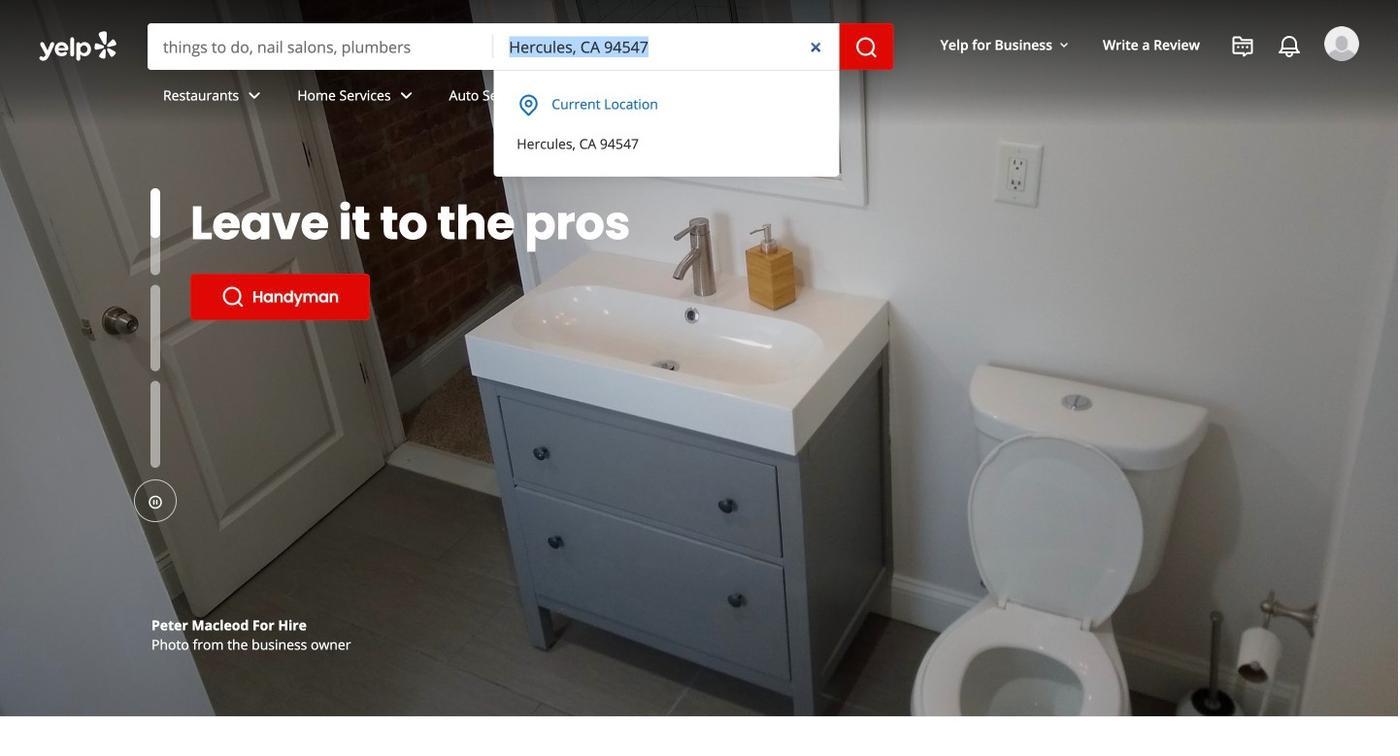 Task type: describe. For each thing, give the bounding box(es) containing it.
projects image
[[1232, 35, 1255, 58]]

christina o. image
[[1325, 26, 1360, 61]]

16 chevron down v2 image
[[1057, 38, 1072, 53]]

search image
[[855, 36, 879, 59]]

notifications image
[[1278, 35, 1302, 58]]

2 24 chevron down v2 image from the left
[[395, 84, 418, 107]]

none field things to do, nail salons, plumbers
[[148, 23, 494, 70]]



Task type: vqa. For each thing, say whether or not it's contained in the screenshot.
the "Roadside Assistance"
no



Task type: locate. For each thing, give the bounding box(es) containing it.
24 chevron down v2 image
[[243, 84, 266, 107], [395, 84, 418, 107], [538, 84, 561, 107]]

things to do, nail salons, plumbers search field
[[148, 23, 494, 70]]

user actions element
[[925, 24, 1387, 144]]

2 horizontal spatial 24 chevron down v2 image
[[538, 84, 561, 107]]

24 marker v2 image
[[517, 94, 540, 117]]

  text field
[[494, 23, 840, 70]]

address, neighborhood, city, state or zip search field
[[494, 23, 840, 70]]

business categories element
[[148, 70, 1360, 126]]

0 horizontal spatial 24 chevron down v2 image
[[243, 84, 266, 107]]

None search field
[[0, 0, 1399, 177], [148, 23, 894, 70], [0, 0, 1399, 177], [148, 23, 894, 70]]

1 horizontal spatial 24 chevron down v2 image
[[395, 84, 418, 107]]

24 search v2 image
[[221, 286, 245, 309]]

pause slideshow image
[[148, 495, 163, 510]]

None field
[[148, 23, 494, 70], [494, 23, 840, 70], [494, 23, 840, 70]]

3 24 chevron down v2 image from the left
[[538, 84, 561, 107]]

select slide image
[[151, 153, 160, 240]]

1 24 chevron down v2 image from the left
[[243, 84, 266, 107]]

24 chevron down v2 image
[[630, 84, 653, 107]]



